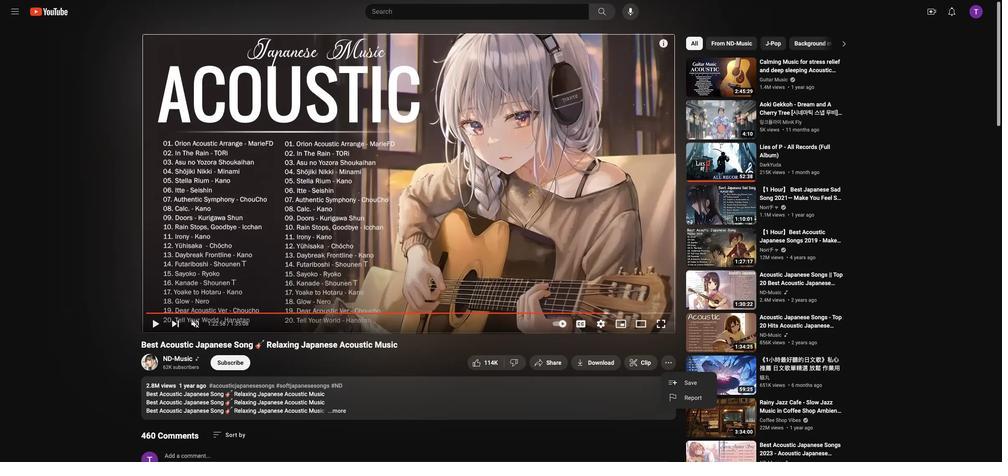 Task type: locate. For each thing, give the bounding box(es) containing it.
- inside rainy jazz cafe - slow jazz music in coffee shop ambience for work, study and relaxation
[[803, 400, 805, 406]]

1 20 from the top
[[760, 280, 767, 287]]

1 horizontal spatial study
[[802, 459, 816, 463]]

ago down rainy jazz cafe - slow jazz music in coffee shop ambience for work, study and relaxation
[[805, 426, 814, 432]]

and inside the 【1 hour】best acoustic japanese songs 2019 - make you relax and for sleep
[[787, 246, 797, 253]]

1 vertical spatial 【1
[[760, 229, 769, 236]]

study inside best acoustic japanese songs 2023 - acoustic japanese songs to chill / study / sleep
[[802, 459, 816, 463]]

sad right feel
[[834, 195, 844, 202]]

0 horizontal spatial 4
[[491, 360, 494, 367]]

11 months ago
[[786, 127, 820, 133]]

2023 down 22m at bottom right
[[760, 451, 773, 457]]

noriチャ up 12m views
[[760, 248, 780, 253]]

0 horizontal spatial make
[[794, 195, 809, 202]]

0 vertical spatial coffee
[[784, 408, 801, 415]]

4 minutes, 10 seconds element
[[743, 131, 753, 137]]

song up sort by dropdown button
[[211, 408, 224, 415]]

ago down acoustic japanese songs - top 20 hits acoustic japanese songs by nd-music 856,698 views 2 years ago 1 hour, 34 minutes element
[[809, 340, 818, 346]]

2:45:29 link
[[687, 58, 757, 98]]

1 vertical spatial months
[[796, 383, 813, 389]]

darkyuda
[[760, 162, 782, 168]]

songs
[[787, 238, 804, 244], [812, 272, 828, 278], [760, 289, 777, 295], [812, 314, 828, 321], [760, 331, 777, 338], [825, 442, 841, 449], [760, 459, 777, 463]]

2 horizontal spatial /
[[818, 459, 820, 463]]

0 vertical spatial 2
[[792, 298, 795, 304]]

you
[[810, 195, 820, 202], [760, 246, 770, 253]]

1 vertical spatial for
[[760, 416, 768, 423]]

views right 2.4m
[[773, 298, 785, 304]]

2 20 from the top
[[760, 323, 767, 329]]

acoustic inside the 【1 hour】best acoustic japanese songs 2019 - make you relax and for sleep
[[803, 229, 826, 236]]

months down fly on the right
[[793, 127, 810, 133]]

tab list containing all
[[687, 33, 983, 54]]

year down 'vibes'
[[794, 426, 804, 432]]

1 noriチャ from the top
[[760, 205, 780, 211]]

best
[[791, 186, 803, 193], [768, 280, 780, 287], [141, 340, 158, 350], [146, 391, 158, 398], [146, 400, 158, 406], [146, 408, 158, 415], [760, 442, 772, 449]]

《1小時最好聽的日文歌》私心 推薦 日文歌單精選 放鬆 作業用
[[760, 357, 841, 372]]

nd-music
[[760, 290, 782, 296], [760, 333, 782, 339], [163, 355, 193, 363]]

lies
[[760, 144, 771, 151]]

tab list
[[687, 33, 983, 54]]

2023
[[778, 289, 791, 295], [760, 451, 773, 457]]

52:38
[[740, 174, 753, 180]]

for inside rainy jazz cafe - slow jazz music in coffee shop ambience for work, study and relaxation
[[760, 416, 768, 423]]

clip
[[641, 360, 651, 367]]

you left feel
[[810, 195, 820, 202]]

ago for aoki gekkoh - dream and a cherry tree [시네마틱 스냅 무비] ep.15
[[811, 127, 820, 133]]

1 horizontal spatial make
[[823, 238, 838, 244]]

#softjapanesesongs
[[276, 383, 330, 390]]

1 guitar from the top
[[760, 75, 776, 82]]

music
[[737, 40, 753, 47], [783, 59, 799, 65], [775, 77, 788, 83], [768, 290, 782, 296], [768, 333, 782, 339], [375, 340, 398, 350], [174, 355, 193, 363], [309, 391, 325, 398], [309, 400, 325, 406], [309, 408, 325, 415], [760, 408, 776, 415]]

ep.15
[[760, 118, 775, 125]]

1 year ago for music
[[790, 426, 814, 432]]

nd-music up 856k views
[[760, 333, 782, 339]]

ago for rainy jazz cafe - slow jazz music in coffee shop ambience for work, study and relaxation
[[805, 426, 814, 432]]

1 horizontal spatial coffee
[[784, 408, 801, 415]]

2 years ago down acoustic japanese songs - top 20 hits acoustic japanese songs
[[792, 340, 818, 346]]

1 vertical spatial coffee
[[760, 418, 775, 424]]

list box
[[662, 373, 717, 409]]

【1 down 1.1m
[[760, 229, 769, 236]]

【1 inside the 【1 hour】best acoustic japanese songs 2019 - make you relax and for sleep
[[760, 229, 769, 236]]

ago up dream
[[806, 84, 815, 90]]

0 vertical spatial months
[[793, 127, 810, 133]]

1 hour, 10 minutes, 1 second element
[[736, 217, 753, 222]]

0 vertical spatial 【1
[[760, 186, 769, 193]]

0 vertical spatial make
[[794, 195, 809, 202]]

from
[[712, 40, 725, 47]]

shop inside rainy jazz cafe - slow jazz music in coffee shop ambience for work, study and relaxation
[[803, 408, 816, 415]]

1 year ago down 'vibes'
[[790, 426, 814, 432]]

2
[[792, 298, 795, 304], [792, 340, 795, 346]]

ago for calming music for stress relief and deep sleeping   acoustic guitar
[[806, 84, 815, 90]]

0 vertical spatial you
[[810, 195, 820, 202]]

views down coffee shop vibes
[[771, 426, 784, 432]]

20 inside acoustic japanese songs || top 20 best acoustic japanese songs 2023
[[760, 280, 767, 287]]

views down 밍크플라이
[[767, 127, 780, 133]]

ago right month
[[812, 170, 820, 176]]

top
[[834, 272, 843, 278], [833, 314, 842, 321]]

nd-music for hits
[[760, 333, 782, 339]]

1:10:01 link
[[687, 186, 757, 226]]

0 vertical spatial shop
[[803, 408, 816, 415]]

ago down 스냅
[[811, 127, 820, 133]]

0 vertical spatial top
[[834, 272, 843, 278]]

0 vertical spatial 2 years ago
[[792, 298, 817, 304]]

guitar inside calming music for stress relief and deep sleeping   acoustic guitar
[[760, 75, 776, 82]]

0 vertical spatial all
[[692, 40, 698, 47]]

months for 日文歌單精選
[[796, 383, 813, 389]]

1 year ago
[[792, 84, 815, 90], [792, 212, 815, 218], [179, 383, 206, 390], [790, 426, 814, 432]]

1 vertical spatial sleep
[[822, 459, 836, 463]]

【1 left hour】
[[760, 186, 769, 193]]

20 left 'hits'
[[760, 323, 767, 329]]

year for 2021—
[[796, 212, 805, 218]]

2 for hits
[[792, 340, 795, 346]]

shop down slow
[[803, 408, 816, 415]]

2 【1 from the top
[[760, 229, 769, 236]]

2 up 《1小時最好聽的日文歌》私心
[[792, 340, 795, 346]]

/
[[227, 321, 229, 327], [798, 459, 800, 463], [818, 459, 820, 463]]

3:34:00
[[736, 430, 753, 436]]

2 years ago down acoustic japanese songs || top 20 best acoustic japanese songs 2023
[[792, 298, 817, 304]]

songs left to
[[760, 459, 777, 463]]

ago down 放鬆
[[814, 383, 823, 389]]

1 vertical spatial 4
[[491, 360, 494, 367]]

밍크플라이 mink fly
[[760, 120, 802, 125]]

and inside rainy jazz cafe - slow jazz music in coffee shop ambience for work, study and relaxation
[[802, 416, 811, 423]]

for inside calming music for stress relief and deep sleeping   acoustic guitar
[[801, 59, 808, 65]]

and right 'vibes'
[[802, 416, 811, 423]]

feel
[[822, 195, 833, 202]]

years down for
[[794, 255, 806, 261]]

1 vertical spatial years
[[796, 298, 808, 304]]

651k views
[[760, 383, 786, 389]]

slow
[[807, 400, 820, 406]]

and left a
[[817, 101, 826, 108]]

nd-music up 62k subscribers
[[163, 355, 193, 363]]

you up "12m"
[[760, 246, 770, 253]]

1:27:17 link
[[687, 228, 757, 268]]

make right 2019
[[823, 238, 838, 244]]

views down guitar music
[[773, 84, 785, 90]]

subscribers
[[173, 365, 199, 371]]

1 horizontal spatial you
[[810, 195, 820, 202]]

1 horizontal spatial shop
[[803, 408, 816, 415]]

nd-music for best
[[760, 290, 782, 296]]

460 comments
[[141, 432, 199, 442]]

ago down acoustic japanese songs || top 20 best acoustic japanese songs 2023
[[809, 298, 817, 304]]

views down relax
[[771, 255, 784, 261]]

ago for 【1 hour】best acoustic japanese songs 2019 - make you relax and for sleep
[[808, 255, 816, 261]]

seek slider slider
[[146, 308, 672, 317]]

jazz up the in
[[776, 400, 788, 406]]

- inside lies of p  - all records  (full album)
[[785, 144, 786, 151]]

2 years ago for hits
[[792, 340, 818, 346]]

22m views
[[760, 426, 784, 432]]

sleep right "chill"
[[822, 459, 836, 463]]

ago down 2019
[[808, 255, 816, 261]]

0 horizontal spatial all
[[692, 40, 698, 47]]

0 vertical spatial noriチャ
[[760, 205, 780, 211]]

20 inside acoustic japanese songs - top 20 hits acoustic japanese songs
[[760, 323, 767, 329]]

0 horizontal spatial you
[[760, 246, 770, 253]]

1 horizontal spatial all
[[788, 144, 795, 151]]

k
[[494, 360, 498, 367]]

aoki gekkoh - dream and a cherry tree [시네마틱 스냅 무비] ep.15 by 밍크플라이 mink fly 5,056 views 11 months ago 4 minutes, 10 seconds element
[[760, 100, 845, 125]]

songs down relaxation
[[825, 442, 841, 449]]

1 horizontal spatial 4
[[790, 255, 793, 261]]

#acousticjapanesesongs #softjapanesesongs
[[209, 383, 330, 390]]

2 jazz from the left
[[821, 400, 833, 406]]

6
[[792, 383, 795, 389]]

1 vertical spatial all
[[788, 144, 795, 151]]

2 down acoustic japanese songs || top 20 best acoustic japanese songs 2023
[[792, 298, 795, 304]]

1 vertical spatial 2023
[[760, 451, 773, 457]]

None search field
[[350, 3, 618, 20]]

music inside calming music for stress relief and deep sleeping   acoustic guitar
[[783, 59, 799, 65]]

【1 inside 【1 hour】 best japanese sad song 2021— make you feel sad & emotional
[[760, 186, 769, 193]]

jazz up ambience
[[821, 400, 833, 406]]

2023 up the 2.4m views
[[778, 289, 791, 295]]

save
[[685, 380, 697, 387]]

nd-
[[727, 40, 737, 47], [760, 290, 768, 296], [760, 333, 768, 339], [163, 355, 174, 363]]

views down 'emotional' at the top
[[773, 212, 785, 218]]

ago down 【1 hour】 best japanese sad song 2021— make you feel sad & emotional
[[806, 212, 815, 218]]

1 year ago down 【1 hour】 best japanese sad song 2021— make you feel sad & emotional
[[792, 212, 815, 218]]

coffee up 22m at bottom right
[[760, 418, 775, 424]]

1 vertical spatial study
[[802, 459, 816, 463]]

ago for 【1 hour】 best japanese sad song 2021— make you feel sad & emotional
[[806, 212, 815, 218]]

views down the "darkyuda"
[[773, 170, 786, 176]]

months
[[793, 127, 810, 133], [796, 383, 813, 389]]

year down 【1 hour】 best japanese sad song 2021— make you feel sad & emotional
[[796, 212, 805, 218]]

relaxation
[[813, 416, 840, 423]]

2.4m views
[[760, 298, 785, 304]]

1 hour, 34 minutes, 25 seconds element
[[736, 345, 753, 350]]

20 up 2.4m
[[760, 280, 767, 287]]

year down calming music for stress relief and deep sleeping   acoustic guitar
[[796, 84, 805, 90]]

0 vertical spatial 4
[[790, 255, 793, 261]]

651k
[[760, 383, 772, 389]]

you for feel
[[810, 195, 820, 202]]

coffee inside rainy jazz cafe - slow jazz music in coffee shop ambience for work, study and relaxation
[[784, 408, 801, 415]]

1 vertical spatial 2 years ago
[[792, 340, 818, 346]]

1 horizontal spatial for
[[801, 59, 808, 65]]

make for acoustic
[[823, 238, 838, 244]]

0 horizontal spatial 2023
[[760, 451, 773, 457]]

sleep
[[809, 246, 823, 253], [822, 459, 836, 463]]

nd- up the 856k
[[760, 333, 768, 339]]

1 horizontal spatial /
[[798, 459, 800, 463]]

sleeping
[[786, 67, 808, 74]]

6 months ago
[[792, 383, 823, 389]]

pop
[[771, 40, 782, 47]]

- inside aoki gekkoh - dream and a cherry tree [시네마틱 스냅 무비] ep.15
[[795, 101, 797, 108]]

sleep down 2019
[[809, 246, 823, 253]]

shop down the in
[[776, 418, 788, 424]]

months right 6
[[796, 383, 813, 389]]

#softjapanesesongs link
[[276, 382, 330, 391]]

all right p
[[788, 144, 795, 151]]

views right the 856k
[[773, 340, 786, 346]]

and
[[760, 67, 770, 74], [817, 101, 826, 108], [787, 246, 797, 253], [802, 416, 811, 423]]

0 vertical spatial 2023
[[778, 289, 791, 295]]

you inside 【1 hour】 best japanese sad song 2021— make you feel sad & emotional
[[810, 195, 820, 202]]

best inside 【1 hour】 best japanese sad song 2021— make you feel sad & emotional
[[791, 186, 803, 193]]

rainy
[[760, 400, 775, 406]]

1 vertical spatial shop
[[776, 418, 788, 424]]

add a comment...
[[165, 453, 211, 460]]

2021—
[[775, 195, 793, 202]]

2 years ago
[[792, 298, 817, 304], [792, 340, 818, 346]]

4
[[790, 255, 793, 261], [491, 360, 494, 367]]

1 vertical spatial you
[[760, 246, 770, 253]]

of
[[772, 144, 778, 151]]

0 horizontal spatial for
[[760, 416, 768, 423]]

1 vertical spatial top
[[833, 314, 842, 321]]

you inside the 【1 hour】best acoustic japanese songs 2019 - make you relax and for sleep
[[760, 246, 770, 253]]

무비]
[[827, 110, 838, 116]]

#nd
[[331, 383, 343, 390]]

1 vertical spatial 20
[[760, 323, 767, 329]]

0 vertical spatial years
[[794, 255, 806, 261]]

ago for lies of p  - all records  (full album)
[[812, 170, 820, 176]]

sad up feel
[[831, 186, 841, 193]]

top inside acoustic japanese songs - top 20 hits acoustic japanese songs
[[833, 314, 842, 321]]

1:22:58
[[208, 321, 226, 327]]

j-
[[766, 40, 771, 47]]

2 for best
[[792, 298, 795, 304]]

1 year ago down subscribers
[[179, 383, 206, 390]]

and left for
[[787, 246, 797, 253]]

1 year ago down calming music for stress relief and deep sleeping   acoustic guitar
[[792, 84, 815, 90]]

0 vertical spatial sleep
[[809, 246, 823, 253]]

tree
[[779, 110, 790, 116]]

years down acoustic japanese songs || top 20 best acoustic japanese songs 2023
[[796, 298, 808, 304]]

a
[[177, 453, 180, 460]]

2023 inside best acoustic japanese songs 2023 - acoustic japanese songs to chill / study / sleep
[[760, 451, 773, 457]]

views for 215k views
[[773, 170, 786, 176]]

20
[[760, 280, 767, 287], [760, 323, 767, 329]]

20 for hits
[[760, 323, 767, 329]]

music inside rainy jazz cafe - slow jazz music in coffee shop ambience for work, study and relaxation
[[760, 408, 776, 415]]

acoustic japanese songs || top 20 best acoustic japanese songs 2023
[[760, 272, 843, 295]]

sort by
[[226, 432, 246, 439]]

sleep inside best acoustic japanese songs 2023 - acoustic japanese songs to chill / study / sleep
[[822, 459, 836, 463]]

1:22:58 / 1:35:08
[[208, 321, 249, 327]]

1 vertical spatial nd-music
[[760, 333, 782, 339]]

song up &
[[760, 195, 774, 202]]

views right 2.8m
[[161, 383, 176, 390]]

4 years ago
[[790, 255, 816, 261]]

rainy jazz cafe - slow jazz music in coffee shop ambience for work, study and relaxation by coffee shop vibes 22,610,431 views 1 year ago 3 hours, 34 minutes element
[[760, 399, 845, 423]]

coffee down cafe
[[784, 408, 801, 415]]

for up sleeping
[[801, 59, 808, 65]]

1 【1 from the top
[[760, 186, 769, 193]]

calming music for stress relief and deep sleeping   acoustic guitar by guitar music 1,419,110 views 1 year ago 2 hours, 45 minutes element
[[760, 58, 845, 82]]

make for best
[[794, 195, 809, 202]]

1.4m
[[760, 84, 772, 90]]

0 vertical spatial for
[[801, 59, 808, 65]]

views for 1.4m views
[[773, 84, 785, 90]]

hour】
[[771, 186, 789, 193]]

0 horizontal spatial /
[[227, 321, 229, 327]]

songs up for
[[787, 238, 804, 244]]

years down acoustic japanese songs - top 20 hits acoustic japanese songs
[[796, 340, 808, 346]]

sort by button
[[212, 430, 246, 441]]

59 minutes, 25 seconds element
[[740, 387, 753, 393]]

1 vertical spatial sad
[[834, 195, 844, 202]]

0 vertical spatial nd-music
[[760, 290, 782, 296]]

and down calming at the right
[[760, 67, 770, 74]]

1 vertical spatial make
[[823, 238, 838, 244]]

0 vertical spatial 20
[[760, 280, 767, 287]]

songs up the 856k
[[760, 331, 777, 338]]

0 horizontal spatial jazz
[[776, 400, 788, 406]]

views for 856k views
[[773, 340, 786, 346]]

year down subscribers
[[184, 383, 195, 390]]

make inside 【1 hour】 best japanese sad song 2021— make you feel sad & emotional
[[794, 195, 809, 202]]

0 vertical spatial study
[[785, 416, 800, 423]]

list box containing save
[[662, 373, 717, 409]]

best acoustic japanese songs 2023 - acoustic japanese songs to chill / study / sleep by nd-music 883,145 views 2 years ago 1 hour, 34 minutes element
[[760, 442, 845, 463]]

2 noriチャ from the top
[[760, 248, 780, 253]]

comment...
[[181, 453, 211, 460]]

p
[[779, 144, 783, 151]]

for up 22m at bottom right
[[760, 416, 768, 423]]

and inside aoki gekkoh - dream and a cherry tree [시네마틱 스냅 무비] ep.15
[[817, 101, 826, 108]]

Add a comment... text field
[[165, 453, 211, 460]]

make inside the 【1 hour】best acoustic japanese songs 2019 - make you relax and for sleep
[[823, 238, 838, 244]]

and inside calming music for stress relief and deep sleeping   acoustic guitar
[[760, 67, 770, 74]]

ago for 《1小時最好聽的日文歌》私心 推薦 日文歌單精選 放鬆 作業用
[[814, 383, 823, 389]]

views right "651k"
[[773, 383, 786, 389]]

#nd link
[[331, 382, 343, 391]]

1 vertical spatial noriチャ
[[760, 248, 780, 253]]

make right 2021—
[[794, 195, 809, 202]]

aoki
[[760, 101, 772, 108]]

推薦
[[760, 365, 772, 372]]

all left from
[[692, 40, 698, 47]]

1
[[792, 84, 795, 90], [792, 170, 795, 176], [792, 212, 795, 218], [484, 360, 488, 367], [488, 360, 491, 367], [179, 383, 182, 390], [790, 426, 793, 432]]

noriチャ up 1.1m views
[[760, 205, 780, 211]]

shop
[[803, 408, 816, 415], [776, 418, 788, 424]]

Search text field
[[372, 6, 587, 17]]

1 vertical spatial 2
[[792, 340, 795, 346]]

top inside acoustic japanese songs || top 20 best acoustic japanese songs 2023
[[834, 272, 843, 278]]

1 horizontal spatial jazz
[[821, 400, 833, 406]]

tyler black image
[[141, 452, 158, 463]]

0 horizontal spatial study
[[785, 416, 800, 423]]

nd-music up the 2.4m views
[[760, 290, 782, 296]]

1 horizontal spatial 2023
[[778, 289, 791, 295]]

top for acoustic japanese songs - top 20 hits acoustic japanese songs
[[833, 314, 842, 321]]

fly
[[796, 120, 802, 125]]

album)
[[760, 152, 779, 159]]



Task type: vqa. For each thing, say whether or not it's contained in the screenshot.


Task type: describe. For each thing, give the bounding box(es) containing it.
1 hour, 30 minutes, 22 seconds element
[[736, 302, 753, 308]]

acoustic japanese songs - top 20 hits acoustic japanese songs by nd-music 856,698 views 2 years ago 1 hour, 34 minutes element
[[760, 314, 845, 338]]

cherry
[[760, 110, 777, 116]]

ago for acoustic japanese songs || top 20 best acoustic japanese songs 2023
[[809, 298, 817, 304]]

chill
[[785, 459, 796, 463]]

《1小時最好聽的日文歌》私心
[[760, 357, 840, 364]]

views for 1.1m views
[[773, 212, 785, 218]]

...more button
[[328, 407, 346, 416]]

2019
[[805, 238, 818, 244]]

top for acoustic japanese songs || top 20 best acoustic japanese songs 2023
[[834, 272, 843, 278]]

acoustic inside calming music for stress relief and deep sleeping   acoustic guitar
[[809, 67, 832, 74]]

作業用
[[823, 365, 841, 372]]

noriチャ for 【1 hour】 best japanese sad song 2021— make you feel sad & emotional
[[760, 205, 780, 211]]

1 year ago for 2021—
[[792, 212, 815, 218]]

best acoustic japanese song 🎸 relaxing japanese acoustic music best acoustic japanese song 🎸 relaxing japanese acoustic music best acoustic japanese song 🎸 relaxing japanese acoustic music ...more
[[146, 391, 346, 415]]

||
[[830, 272, 832, 278]]

months for -
[[793, 127, 810, 133]]

autoplay is on image
[[552, 321, 567, 327]]

year for music
[[794, 426, 804, 432]]

[시네마틱
[[792, 110, 814, 116]]

report option
[[662, 391, 717, 406]]

lies of p  - all records  (full album) by darkyuda 215,424 views 1 month ago 52 minutes element
[[760, 143, 845, 160]]

(full
[[819, 144, 831, 151]]

report
[[685, 395, 702, 402]]

all inside lies of p  - all records  (full album)
[[788, 144, 795, 151]]

youtube video player element
[[141, 33, 677, 335]]

【1 hour】 best japanese sad song 2021— make you feel sad & emotional
[[760, 186, 844, 210]]

nd- right from
[[727, 40, 737, 47]]

0 horizontal spatial shop
[[776, 418, 788, 424]]

hour】best
[[771, 229, 801, 236]]

5k
[[760, 127, 766, 133]]

ambience
[[818, 408, 844, 415]]

years for and
[[794, 255, 806, 261]]

0 horizontal spatial coffee
[[760, 418, 775, 424]]

clip button
[[625, 356, 658, 371]]

2.4m
[[760, 298, 772, 304]]

1:35:08
[[231, 321, 249, 327]]

215k views
[[760, 170, 786, 176]]

download
[[589, 360, 615, 367]]

vibes
[[789, 418, 801, 424]]

《1小時最好聽的日文歌》私心推薦 日文歌單精選 放鬆 作業用 by 貓丸 651,082 views 6 months ago 59 minutes element
[[760, 356, 845, 373]]

views for 2.8m views
[[161, 383, 176, 390]]

coffee shop vibes
[[760, 418, 801, 424]]

ago for acoustic japanese songs - top 20 hits acoustic japanese songs
[[809, 340, 818, 346]]

show cards image
[[656, 36, 672, 51]]

Share text field
[[547, 360, 562, 367]]

1:30:22
[[736, 302, 753, 308]]

views for 2.4m views
[[773, 298, 785, 304]]

856k views
[[760, 340, 786, 346]]

gekkoh
[[773, 101, 793, 108]]

hits
[[768, 323, 779, 329]]

for
[[799, 246, 807, 253]]

- inside best acoustic japanese songs 2023 - acoustic japanese songs to chill / study / sleep
[[775, 451, 777, 457]]

nd- up 62k
[[163, 355, 174, 363]]

2023 inside acoustic japanese songs || top 20 best acoustic japanese songs 2023
[[778, 289, 791, 295]]

mink
[[783, 120, 795, 125]]

【1 hour】 best japanese sad song 2021— make you feel sad & emotional by noriチャ 1,198,303 views 1 year ago 1 hour, 10 minutes element
[[760, 186, 845, 210]]

11
[[786, 127, 792, 133]]

nd- up 2.4m
[[760, 290, 768, 296]]

acoustic japanese songs - top 20 hits acoustic japanese songs
[[760, 314, 842, 338]]

sleep inside the 【1 hour】best acoustic japanese songs 2019 - make you relax and for sleep
[[809, 246, 823, 253]]

日文歌單精選
[[773, 365, 808, 372]]

4:10
[[743, 131, 753, 137]]

month
[[796, 170, 810, 176]]

1:10:01
[[736, 217, 753, 222]]

0 vertical spatial sad
[[831, 186, 841, 193]]

subscribe button
[[211, 356, 250, 371]]

2 vertical spatial years
[[796, 340, 808, 346]]

Download text field
[[589, 360, 615, 367]]

cafe
[[790, 400, 802, 406]]

1 year ago for deep
[[792, 84, 815, 90]]

share button
[[530, 356, 568, 371]]

a
[[828, 101, 832, 108]]

japanese inside 【1 hour】 best japanese sad song 2021— make you feel sad & emotional
[[804, 186, 830, 193]]

song down #acousticjapanesesongs
[[211, 391, 224, 398]]

Clip text field
[[641, 360, 651, 367]]

song inside 【1 hour】 best japanese sad song 2021— make you feel sad & emotional
[[760, 195, 774, 202]]

subscribe
[[218, 360, 244, 367]]

song down 1:35:08
[[234, 340, 253, 350]]

59:25
[[740, 387, 753, 393]]

2 guitar from the top
[[760, 77, 774, 83]]

music
[[828, 40, 844, 47]]

12m views
[[760, 255, 784, 261]]

20 for best
[[760, 280, 767, 287]]

sort
[[226, 432, 237, 439]]

1.1m
[[760, 212, 772, 218]]

1 1 4 k
[[484, 360, 498, 367]]

&
[[760, 203, 764, 210]]

deep
[[771, 67, 784, 74]]

from nd-music
[[712, 40, 753, 47]]

best inside best acoustic japanese songs 2023 - acoustic japanese songs to chill / study / sleep
[[760, 442, 772, 449]]

- inside acoustic japanese songs - top 20 hits acoustic japanese songs
[[830, 314, 831, 321]]

62k subscribers
[[163, 365, 199, 371]]

1 jazz from the left
[[776, 400, 788, 406]]

calming
[[760, 59, 782, 65]]

study inside rainy jazz cafe - slow jazz music in coffee shop ambience for work, study and relaxation
[[785, 416, 800, 423]]

1.1m views
[[760, 212, 785, 218]]

Subscribe text field
[[218, 360, 244, 367]]

in
[[778, 408, 782, 415]]

【1 for 【1 hour】best acoustic japanese songs 2019 - make you relax and for sleep
[[760, 229, 769, 236]]

52 minutes, 38 seconds element
[[740, 174, 753, 180]]

12m
[[760, 255, 770, 261]]

background music
[[795, 40, 844, 47]]

【1 hour】best acoustic japanese songs 2019 - make you relax and for sleep
[[760, 229, 838, 253]]

59:25 link
[[687, 356, 757, 396]]

貓丸
[[760, 375, 770, 381]]

songs up 2.4m
[[760, 289, 777, 295]]

1:27:17
[[736, 259, 753, 265]]

you for relax
[[760, 246, 770, 253]]

1:30:22 link
[[687, 271, 757, 311]]

j-pop
[[766, 40, 782, 47]]

#acousticjapanesesongs
[[209, 383, 275, 390]]

1 hour, 27 minutes, 17 seconds element
[[736, 259, 753, 265]]

share
[[547, 360, 562, 367]]

best inside acoustic japanese songs || top 20 best acoustic japanese songs 2023
[[768, 280, 780, 287]]

Best Acoustic Japanese Song 🎸 Relaxing Japanese Acoustic Music Best Acoustic Japanese Song 🎸 Relaxing Japanese Acoustic Music Best Acoustic Japanese Song 🎸 Relaxing Japanese Acoustic Music text field
[[146, 391, 326, 415]]

views for 22m views
[[771, 426, 784, 432]]

2 hours, 45 minutes, 29 seconds element
[[736, 89, 753, 95]]

3 hours, 34 minutes element
[[736, 430, 753, 436]]

2 years ago for best
[[792, 298, 817, 304]]

62k subscribers element
[[163, 364, 199, 372]]

relief
[[827, 59, 841, 65]]

songs inside the 【1 hour】best acoustic japanese songs 2019 - make you relax and for sleep
[[787, 238, 804, 244]]

calming music for stress relief and deep sleeping   acoustic guitar
[[760, 59, 841, 82]]

dream
[[798, 101, 815, 108]]

years for 2023
[[796, 298, 808, 304]]

views for 12m views
[[771, 255, 784, 261]]

3:34:00 link
[[687, 399, 757, 439]]

1.4m views
[[760, 84, 785, 90]]

ago down subscribers
[[196, 383, 206, 390]]

acoustic japanese songs || top 20 best acoustic japanese songs 2023 by nd-music 2,443,112 views 2 years ago 1 hour, 30 minutes element
[[760, 271, 845, 295]]

views for 5k views
[[767, 127, 780, 133]]

2.8m
[[146, 383, 160, 390]]

放鬆
[[810, 365, 822, 372]]

songs left ||
[[812, 272, 828, 278]]

relax
[[772, 246, 786, 253]]

year for deep
[[796, 84, 805, 90]]

aoki gekkoh - dream and a cherry tree [시네마틱 스냅 무비] ep.15
[[760, 101, 838, 125]]

【1 for 【1 hour】 best japanese sad song 2021— make you feel sad & emotional
[[760, 186, 769, 193]]

best acoustic japanese song 🎸 relaxing japanese acoustic music
[[141, 340, 398, 350]]

records
[[796, 144, 818, 151]]

2 vertical spatial nd-music
[[163, 355, 193, 363]]

avatar image image
[[970, 5, 983, 18]]

songs down acoustic japanese songs || top 20 best acoustic japanese songs 2023
[[812, 314, 828, 321]]

rainy jazz cafe - slow jazz music in coffee shop ambience for work, study and relaxation
[[760, 400, 844, 423]]

views for 651k views
[[773, 383, 786, 389]]

52:38 link
[[687, 143, 757, 183]]

song down #acousticjapanesesongs link
[[211, 400, 224, 406]]

/ inside "youtube video player" "element"
[[227, 321, 229, 327]]

save option
[[662, 376, 717, 391]]

856k
[[760, 340, 772, 346]]

- inside the 【1 hour】best acoustic japanese songs 2019 - make you relax and for sleep
[[820, 238, 822, 244]]

【1 hour】best acoustic japanese songs 2019 - make you relax and for sleep by noriチャ 12,453,039 views 4 years ago 1 hour, 27 minutes element
[[760, 228, 845, 253]]

best acoustic japanese songs 2023 - acoustic japanese songs to chill / study / sleep link
[[760, 442, 845, 463]]

lies of p  - all records  (full album)
[[760, 144, 831, 159]]

noriチャ for 【1 hour】best acoustic japanese songs 2019 - make you relax and for sleep
[[760, 248, 780, 253]]

japanese inside the 【1 hour】best acoustic japanese songs 2019 - make you relax and for sleep
[[760, 238, 786, 244]]

work,
[[769, 416, 784, 423]]



